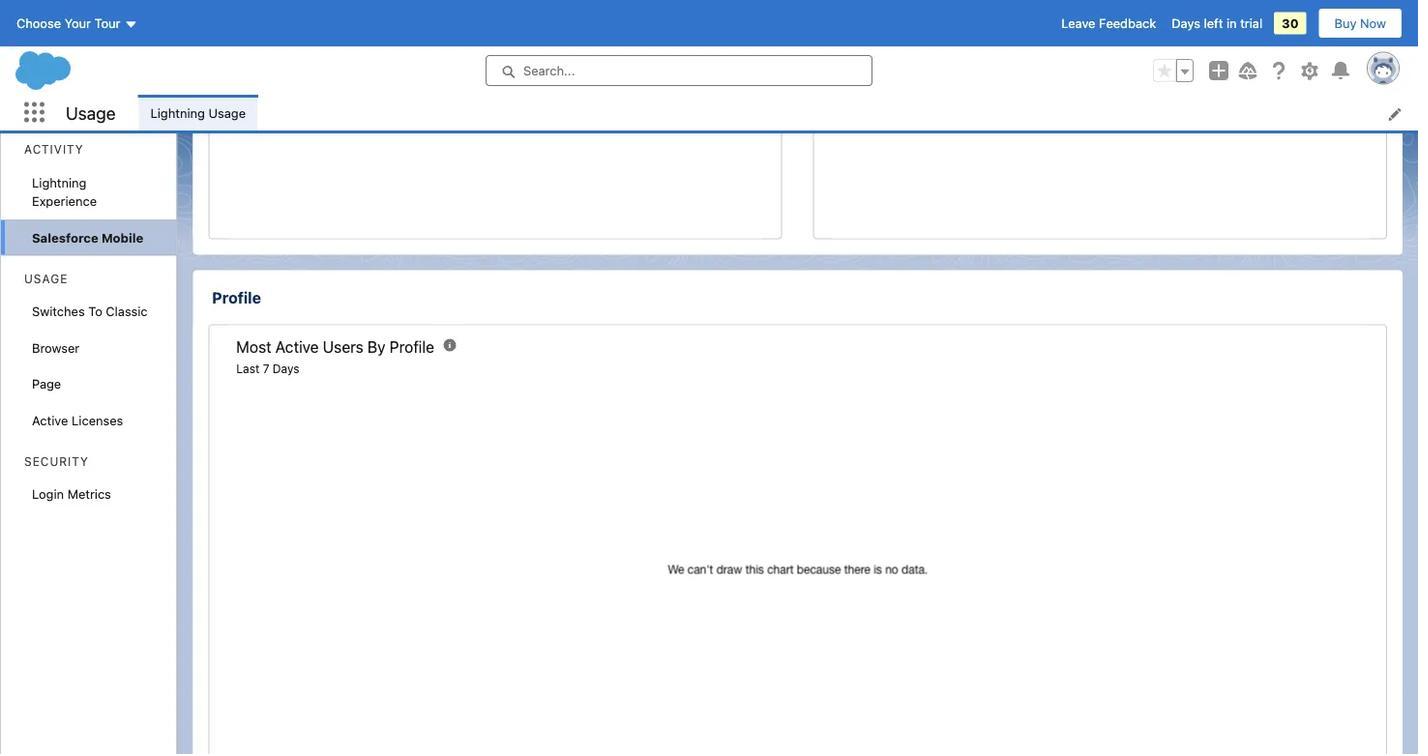 Task type: vqa. For each thing, say whether or not it's contained in the screenshot.
new corresponding to New Contact
no



Task type: describe. For each thing, give the bounding box(es) containing it.
left
[[1204, 16, 1223, 30]]

days left in trial
[[1172, 16, 1263, 30]]

0 vertical spatial active
[[275, 337, 319, 356]]

leave feedback link
[[1062, 16, 1156, 30]]

browser
[[32, 341, 80, 355]]

most
[[236, 337, 271, 356]]

1 vertical spatial profile
[[390, 337, 434, 356]]

trial
[[1240, 16, 1263, 30]]

feedback
[[1099, 16, 1156, 30]]

licenses
[[72, 413, 123, 428]]

salesforce
[[32, 230, 98, 245]]

lightning usage list
[[139, 95, 1418, 131]]

tour
[[94, 16, 120, 30]]

security
[[24, 455, 89, 468]]

usage inside list
[[209, 105, 246, 120]]

switches
[[32, 304, 85, 319]]

page
[[32, 377, 61, 391]]

lightning usage link
[[139, 95, 257, 131]]

0 vertical spatial profile
[[212, 288, 261, 306]]

users
[[323, 337, 364, 356]]

lightning for lightning usage
[[150, 105, 205, 120]]

your
[[64, 16, 91, 30]]

choose
[[16, 16, 61, 30]]

buy
[[1335, 16, 1357, 30]]

leave
[[1062, 16, 1096, 30]]

buy now button
[[1318, 8, 1403, 39]]

switches to classic
[[32, 304, 148, 319]]

buy now
[[1335, 16, 1386, 30]]

7
[[263, 362, 269, 376]]

experience
[[32, 194, 97, 208]]

search... button
[[486, 55, 873, 86]]



Task type: locate. For each thing, give the bounding box(es) containing it.
group
[[1153, 59, 1194, 82]]

0 vertical spatial days
[[1172, 16, 1201, 30]]

1 horizontal spatial lightning
[[150, 105, 205, 120]]

activity
[[24, 143, 84, 156]]

profile right by
[[390, 337, 434, 356]]

days
[[1172, 16, 1201, 30], [273, 362, 300, 376]]

in
[[1227, 16, 1237, 30]]

last 7 days
[[236, 362, 300, 376]]

1 horizontal spatial active
[[275, 337, 319, 356]]

profile up most
[[212, 288, 261, 306]]

active up last 7 days
[[275, 337, 319, 356]]

30
[[1282, 16, 1299, 30]]

login
[[32, 487, 64, 502]]

lightning
[[150, 105, 205, 120], [32, 175, 87, 190]]

days left left
[[1172, 16, 1201, 30]]

search...
[[523, 63, 575, 78]]

0 horizontal spatial lightning
[[32, 175, 87, 190]]

1 vertical spatial active
[[32, 413, 68, 428]]

now
[[1360, 16, 1386, 30]]

lightning usage
[[150, 105, 246, 120]]

most active users by profile
[[236, 337, 434, 356]]

leave feedback
[[1062, 16, 1156, 30]]

lightning inside list
[[150, 105, 205, 120]]

last
[[236, 362, 260, 376]]

active down the page
[[32, 413, 68, 428]]

choose your tour button
[[15, 8, 139, 39]]

by
[[368, 337, 386, 356]]

active licenses
[[32, 413, 123, 428]]

0 horizontal spatial profile
[[212, 288, 261, 306]]

profile
[[212, 288, 261, 306], [390, 337, 434, 356]]

login metrics
[[32, 487, 111, 502]]

1 horizontal spatial days
[[1172, 16, 1201, 30]]

1 horizontal spatial profile
[[390, 337, 434, 356]]

1 vertical spatial days
[[273, 362, 300, 376]]

metrics
[[67, 487, 111, 502]]

0 horizontal spatial active
[[32, 413, 68, 428]]

1 vertical spatial lightning
[[32, 175, 87, 190]]

salesforce mobile
[[32, 230, 143, 245]]

0 horizontal spatial days
[[273, 362, 300, 376]]

classic
[[106, 304, 148, 319]]

lightning for lightning experience
[[32, 175, 87, 190]]

active
[[275, 337, 319, 356], [32, 413, 68, 428]]

lightning inside lightning experience
[[32, 175, 87, 190]]

days right "7"
[[273, 362, 300, 376]]

choose your tour
[[16, 16, 120, 30]]

usage
[[66, 102, 116, 123], [209, 105, 246, 120], [24, 272, 68, 285]]

mobile
[[102, 230, 143, 245]]

to
[[88, 304, 102, 319]]

lightning experience
[[32, 175, 97, 208]]

0 vertical spatial lightning
[[150, 105, 205, 120]]



